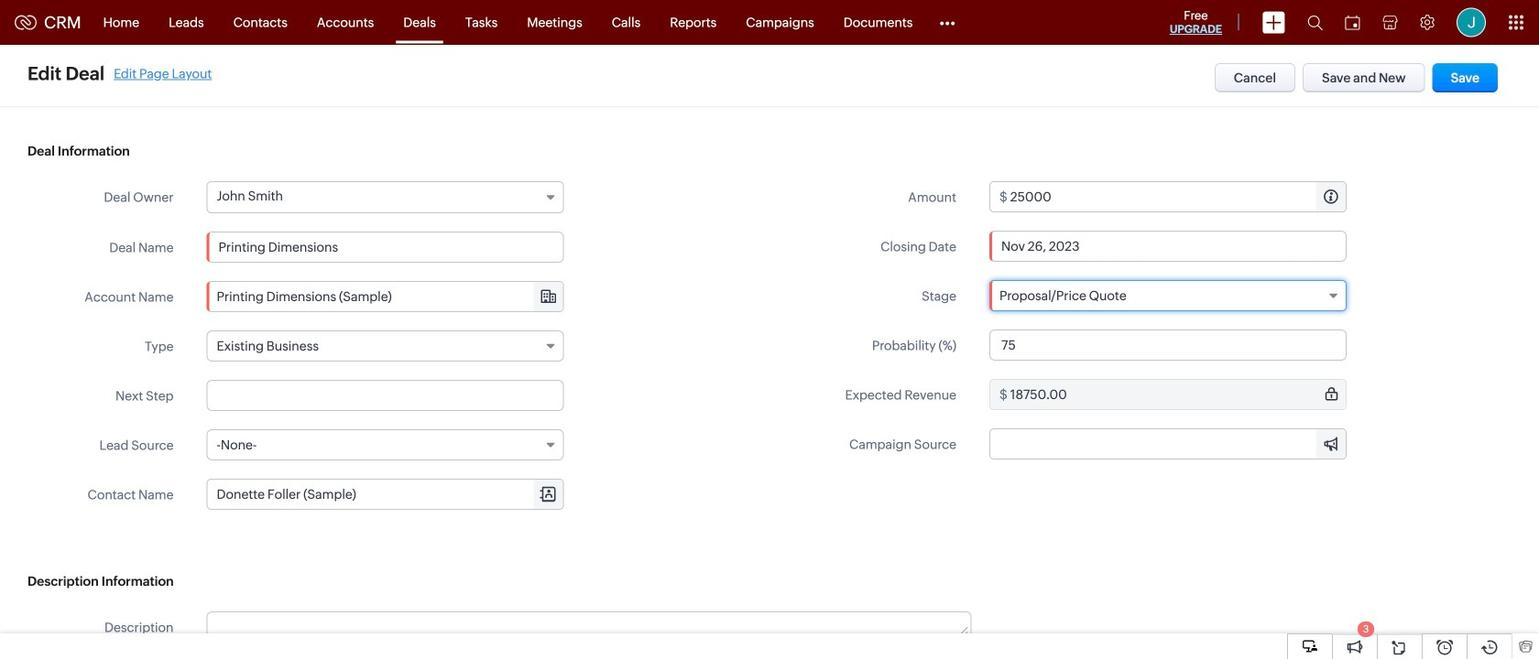 Task type: describe. For each thing, give the bounding box(es) containing it.
calendar image
[[1345, 15, 1361, 30]]

profile image
[[1457, 8, 1487, 37]]

create menu element
[[1252, 0, 1297, 44]]

logo image
[[15, 15, 37, 30]]

Other Modules field
[[928, 8, 967, 37]]



Task type: locate. For each thing, give the bounding box(es) containing it.
search image
[[1308, 15, 1323, 30]]

None text field
[[1011, 182, 1346, 212], [990, 330, 1347, 361], [1011, 380, 1346, 410], [991, 430, 1346, 459], [1011, 182, 1346, 212], [990, 330, 1347, 361], [1011, 380, 1346, 410], [991, 430, 1346, 459]]

None text field
[[207, 232, 564, 263], [207, 380, 564, 412], [208, 613, 971, 642], [207, 232, 564, 263], [207, 380, 564, 412], [208, 613, 971, 642]]

None field
[[990, 280, 1347, 312], [208, 282, 563, 312], [207, 331, 564, 362], [207, 430, 564, 461], [991, 430, 1346, 459], [208, 480, 563, 510], [990, 280, 1347, 312], [208, 282, 563, 312], [207, 331, 564, 362], [207, 430, 564, 461], [991, 430, 1346, 459], [208, 480, 563, 510]]

MMM D, YYYY text field
[[990, 231, 1347, 262]]

search element
[[1297, 0, 1334, 45]]

profile element
[[1446, 0, 1498, 44]]

create menu image
[[1263, 11, 1286, 33]]



